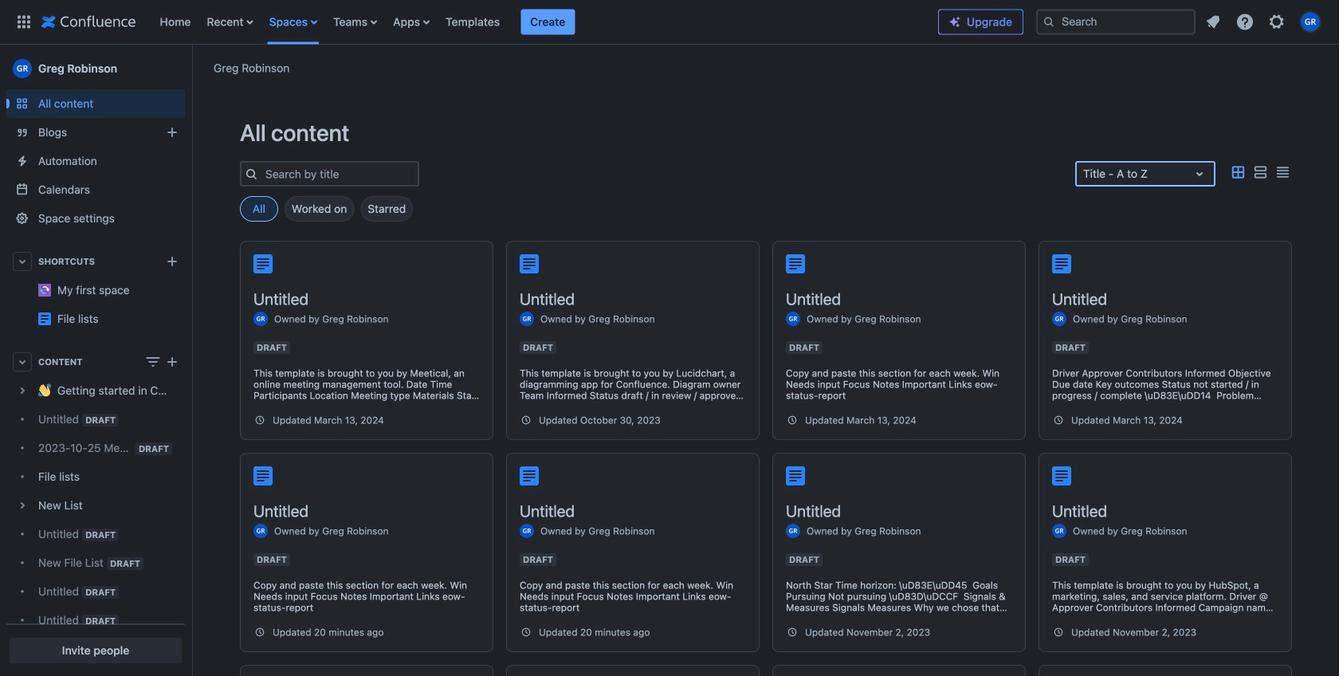 Task type: locate. For each thing, give the bounding box(es) containing it.
profile picture image
[[254, 312, 268, 326], [520, 312, 534, 326], [786, 312, 801, 326], [1053, 312, 1067, 326], [254, 524, 268, 538], [520, 524, 534, 538], [786, 524, 801, 538], [1053, 524, 1067, 538]]

tree inside space element
[[6, 376, 185, 676]]

list
[[152, 0, 939, 44], [1199, 8, 1330, 36]]

tree
[[6, 376, 185, 676]]

1 horizontal spatial list
[[1199, 8, 1330, 36]]

list item inside the global element
[[521, 9, 575, 35]]

premium image
[[949, 16, 962, 28]]

banner
[[0, 0, 1340, 45]]

cards image
[[1229, 163, 1248, 182]]

page image
[[786, 254, 805, 274], [254, 466, 273, 486], [520, 466, 539, 486], [786, 466, 805, 486]]

Search by title field
[[261, 163, 418, 185]]

create a blog image
[[163, 123, 182, 142]]

list item
[[521, 9, 575, 35]]

global element
[[10, 0, 939, 44]]

list for premium icon
[[1199, 8, 1330, 36]]

confluence image
[[41, 12, 136, 31], [41, 12, 136, 31]]

appswitcher icon image
[[14, 12, 33, 31]]

0 horizontal spatial list
[[152, 0, 939, 44]]

file lists image
[[38, 313, 51, 325]]

None search field
[[1037, 9, 1196, 35]]

Search field
[[1037, 9, 1196, 35]]

change view image
[[144, 352, 163, 372]]

page image
[[254, 254, 273, 274], [520, 254, 539, 274], [1053, 254, 1072, 274], [1053, 466, 1072, 486]]

compact list image
[[1273, 163, 1293, 182]]



Task type: describe. For each thing, give the bounding box(es) containing it.
add shortcut image
[[163, 252, 182, 271]]

list image
[[1251, 163, 1270, 182]]

settings icon image
[[1268, 12, 1287, 31]]

collapse sidebar image
[[174, 53, 209, 85]]

create a page image
[[163, 352, 182, 372]]

notification icon image
[[1204, 12, 1223, 31]]

search image
[[1043, 16, 1056, 28]]

list for appswitcher icon
[[152, 0, 939, 44]]

help icon image
[[1236, 12, 1255, 31]]

open image
[[1191, 164, 1210, 183]]

space element
[[0, 45, 191, 676]]



Task type: vqa. For each thing, say whether or not it's contained in the screenshot.
the Create a space icon at top left
no



